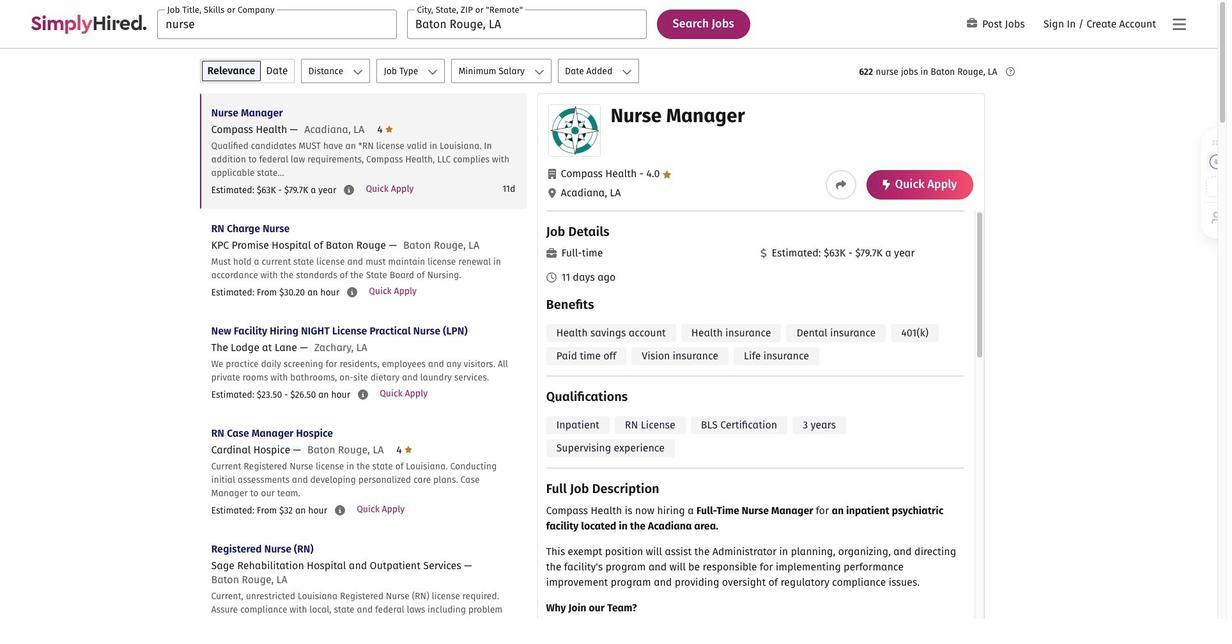 Task type: describe. For each thing, give the bounding box(es) containing it.
bolt lightning image
[[883, 180, 891, 190]]

4 out of 5 stars element for job salary disclaimer icon for middle star icon
[[397, 444, 413, 456]]

0 vertical spatial job salary disclaimer image
[[347, 287, 358, 297]]

0 horizontal spatial star image
[[386, 124, 393, 134]]

share this job image
[[836, 180, 846, 190]]

briefcase image
[[546, 248, 557, 258]]

main menu image
[[1173, 17, 1187, 32]]

4 out of 5 stars element for job salary disclaimer icon related to the leftmost star icon
[[377, 123, 393, 136]]

dollar sign image
[[761, 248, 767, 258]]

sponsored jobs disclaimer image
[[1006, 67, 1015, 76]]

1 horizontal spatial job salary disclaimer image
[[358, 389, 368, 400]]

building image
[[548, 169, 556, 179]]

nurse manager element
[[538, 93, 985, 619]]



Task type: locate. For each thing, give the bounding box(es) containing it.
2 vertical spatial 4 out of 5 stars element
[[397, 444, 413, 456]]

job salary disclaimer image for middle star icon
[[335, 505, 345, 515]]

4 out of 5 stars element inside nurse manager element
[[637, 168, 672, 180]]

2 horizontal spatial star image
[[663, 171, 672, 178]]

location dot image
[[548, 188, 556, 198]]

1 horizontal spatial 4 out of 5 stars element
[[397, 444, 413, 456]]

0 horizontal spatial 4 out of 5 stars element
[[377, 123, 393, 136]]

company logo for compass health image
[[549, 105, 600, 156]]

1 vertical spatial star image
[[663, 171, 672, 178]]

briefcase image
[[968, 18, 978, 28]]

0 vertical spatial star image
[[386, 124, 393, 134]]

4 out of 5 stars element
[[377, 123, 393, 136], [637, 168, 672, 180], [397, 444, 413, 456]]

star image
[[386, 124, 393, 134], [663, 171, 672, 178], [405, 444, 413, 455]]

2 horizontal spatial 4 out of 5 stars element
[[637, 168, 672, 180]]

1 vertical spatial job salary disclaimer image
[[335, 505, 345, 515]]

None text field
[[407, 9, 647, 39]]

2 vertical spatial star image
[[405, 444, 413, 455]]

job salary disclaimer image
[[347, 287, 358, 297], [358, 389, 368, 400]]

simplyhired logo image
[[31, 14, 147, 34]]

clock image
[[546, 272, 557, 283]]

1 horizontal spatial star image
[[405, 444, 413, 455]]

1 vertical spatial job salary disclaimer image
[[358, 389, 368, 400]]

list
[[200, 93, 527, 619]]

0 vertical spatial 4 out of 5 stars element
[[377, 123, 393, 136]]

job salary disclaimer image
[[344, 185, 355, 195], [335, 505, 345, 515]]

0 vertical spatial job salary disclaimer image
[[344, 185, 355, 195]]

1 vertical spatial 4 out of 5 stars element
[[637, 168, 672, 180]]

None text field
[[157, 9, 397, 39]]

job salary disclaimer image for the leftmost star icon
[[344, 185, 355, 195]]

0 horizontal spatial job salary disclaimer image
[[347, 287, 358, 297]]

None field
[[157, 9, 397, 39], [407, 9, 647, 39], [157, 9, 397, 39], [407, 9, 647, 39]]



Task type: vqa. For each thing, say whether or not it's contained in the screenshot.
"Physical Therapy Assistant PTA Home Health" element
no



